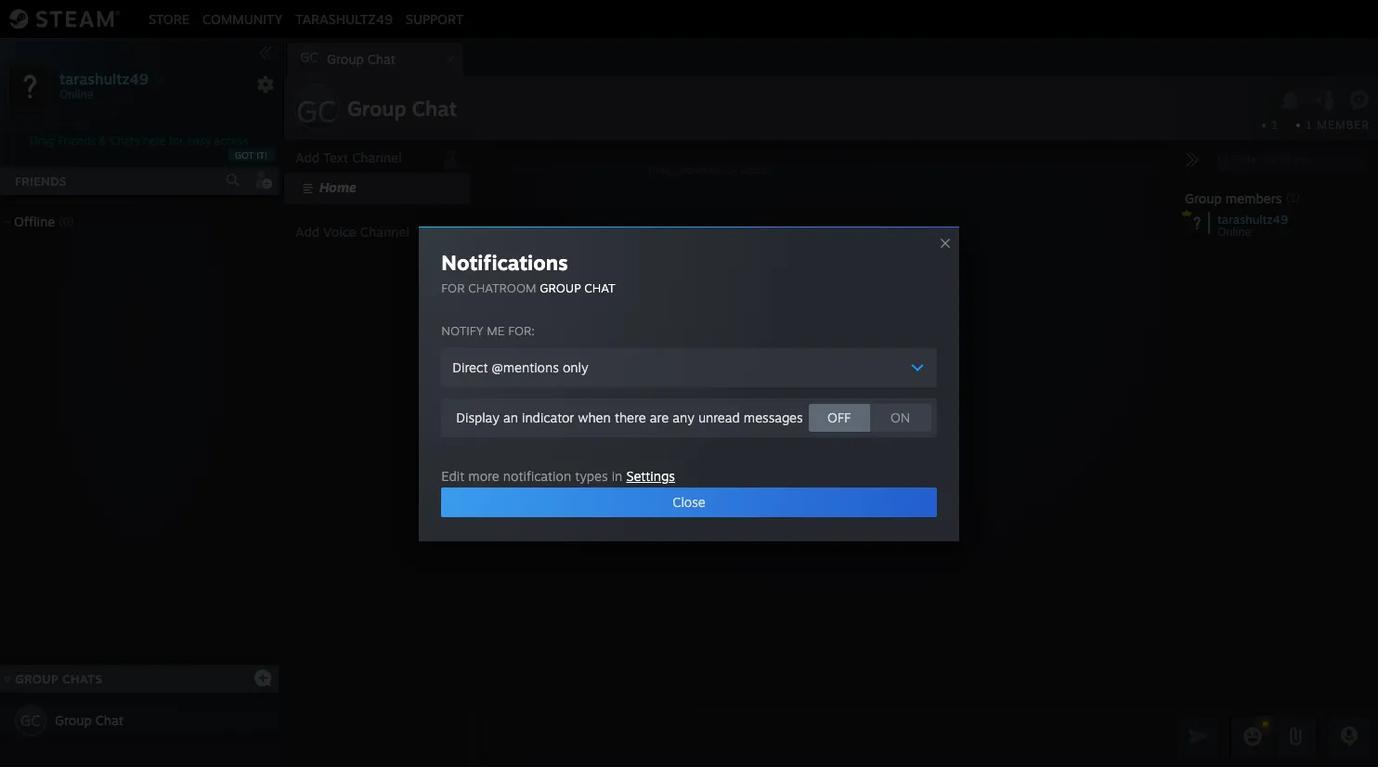 Task type: vqa. For each thing, say whether or not it's contained in the screenshot.
in
yes



Task type: describe. For each thing, give the bounding box(es) containing it.
edit more notification types in settings close
[[442, 468, 706, 510]]

manage notification settings image
[[1279, 90, 1303, 111]]

2023
[[743, 164, 766, 175]]

drag friends & chats here for easy access
[[30, 134, 248, 148]]

chat inside gc group chat
[[368, 51, 396, 67]]

support
[[406, 11, 464, 26]]

search my friends list image
[[225, 172, 242, 189]]

channel for add text channel
[[352, 150, 402, 165]]

collapse member list image
[[1185, 152, 1200, 167]]

&
[[99, 134, 107, 148]]

in
[[612, 468, 623, 484]]

notifications
[[442, 249, 568, 275]]

2 vertical spatial gc
[[21, 712, 41, 730]]

0 horizontal spatial tarashultz49
[[59, 69, 149, 88]]

text
[[323, 150, 349, 165]]

@mentions
[[492, 359, 559, 375]]

here
[[143, 134, 166, 148]]

Filter by Name text field
[[1211, 149, 1371, 173]]

1 member
[[1306, 118, 1370, 132]]

add voice channel
[[295, 224, 410, 240]]

community
[[203, 11, 283, 26]]

community link
[[196, 11, 289, 26]]

0 horizontal spatial for
[[169, 134, 184, 148]]

add for add text channel
[[295, 150, 320, 165]]

settings
[[627, 468, 675, 484]]

close
[[673, 494, 706, 510]]

voice
[[323, 224, 357, 240]]

add for add voice channel
[[295, 224, 320, 240]]

gc inside gc group chat
[[300, 49, 318, 65]]

friday,
[[648, 164, 677, 175]]

invite a friend to this group chat image
[[1315, 88, 1338, 112]]

november
[[679, 164, 724, 175]]

tarashultz49 online
[[1218, 212, 1289, 239]]

are
[[650, 409, 669, 425]]

access
[[214, 134, 248, 148]]

store link
[[142, 11, 196, 26]]

more
[[469, 468, 500, 484]]

indicator
[[522, 409, 574, 425]]

chat down group chats
[[95, 713, 124, 728]]

for:
[[508, 323, 535, 338]]

group inside gc group chat
[[327, 51, 364, 67]]

0 vertical spatial tarashultz49
[[296, 11, 393, 26]]

chat inside notifications for chatroom group chat
[[585, 280, 616, 295]]

1 vertical spatial chats
[[62, 672, 103, 687]]

notifications for chatroom group chat
[[442, 249, 616, 295]]

add a friend image
[[253, 170, 273, 190]]

for inside notifications for chatroom group chat
[[442, 280, 465, 295]]

notify me for:
[[442, 323, 535, 338]]

when
[[578, 409, 611, 425]]



Task type: locate. For each thing, give the bounding box(es) containing it.
2 horizontal spatial tarashultz49
[[1218, 212, 1289, 227]]

0 horizontal spatial 1
[[1272, 118, 1278, 132]]

unread
[[698, 409, 740, 425]]

for
[[169, 134, 184, 148], [442, 280, 465, 295]]

chat up unpin channel list icon
[[412, 96, 457, 121]]

friends down drag
[[15, 174, 67, 189]]

direct
[[453, 359, 488, 375]]

members
[[1226, 190, 1283, 206]]

types
[[575, 468, 608, 484]]

unpin channel list image
[[438, 145, 463, 169]]

2 vertical spatial tarashultz49
[[1218, 212, 1289, 227]]

None text field
[[476, 713, 1174, 760]]

1 vertical spatial gc
[[296, 93, 337, 130]]

1 vertical spatial group chat
[[55, 713, 124, 728]]

group
[[327, 51, 364, 67], [347, 96, 406, 121], [1185, 190, 1222, 206], [540, 280, 581, 295], [15, 672, 59, 687], [55, 713, 92, 728]]

send special image
[[1285, 726, 1307, 748]]

chat down tarashultz49 link on the left top of page
[[368, 51, 396, 67]]

channel
[[352, 150, 402, 165], [360, 224, 410, 240]]

1 vertical spatial tarashultz49
[[59, 69, 149, 88]]

1
[[1272, 118, 1278, 132], [1306, 118, 1313, 132]]

submit image
[[1187, 724, 1211, 748]]

an
[[503, 409, 518, 425]]

1 left member
[[1306, 118, 1313, 132]]

group chats
[[15, 672, 103, 687]]

1 for 1
[[1272, 118, 1278, 132]]

group members
[[1185, 190, 1283, 206]]

0 vertical spatial channel
[[352, 150, 402, 165]]

there
[[615, 409, 646, 425]]

notification
[[503, 468, 571, 484]]

1 vertical spatial for
[[442, 280, 465, 295]]

manage group chat settings image
[[1350, 90, 1374, 114]]

only
[[563, 359, 589, 375]]

chats right & at the top of the page
[[110, 134, 140, 148]]

gc group chat
[[300, 49, 396, 67]]

0 vertical spatial friends
[[58, 134, 95, 148]]

1 vertical spatial friends
[[15, 174, 67, 189]]

1 up filter by name "text box"
[[1272, 118, 1278, 132]]

1 horizontal spatial group chat
[[347, 96, 457, 121]]

store
[[149, 11, 190, 26]]

off
[[828, 409, 851, 425]]

0 vertical spatial group chat
[[347, 96, 457, 121]]

channel right text
[[352, 150, 402, 165]]

collapse chats list image
[[0, 675, 22, 683]]

easy
[[187, 134, 211, 148]]

tarashultz49 up & at the top of the page
[[59, 69, 149, 88]]

tarashultz49
[[296, 11, 393, 26], [59, 69, 149, 88], [1218, 212, 1289, 227]]

add left voice
[[295, 224, 320, 240]]

any
[[673, 409, 695, 425]]

chatroom
[[468, 280, 537, 295]]

0 horizontal spatial group chat
[[55, 713, 124, 728]]

create a group chat image
[[254, 668, 272, 687]]

notify
[[442, 323, 483, 338]]

gc
[[300, 49, 318, 65], [296, 93, 337, 130], [21, 712, 41, 730]]

0 vertical spatial chats
[[110, 134, 140, 148]]

group inside notifications for chatroom group chat
[[540, 280, 581, 295]]

member
[[1318, 118, 1370, 132]]

for right here
[[169, 134, 184, 148]]

1 vertical spatial channel
[[360, 224, 410, 240]]

0 vertical spatial add
[[295, 150, 320, 165]]

2 1 from the left
[[1306, 118, 1313, 132]]

manage friends list settings image
[[256, 75, 275, 94]]

offline
[[14, 214, 55, 229]]

1 add from the top
[[295, 150, 320, 165]]

chat
[[368, 51, 396, 67], [412, 96, 457, 121], [585, 280, 616, 295], [95, 713, 124, 728]]

17,
[[727, 164, 740, 175]]

channel for add voice channel
[[360, 224, 410, 240]]

online
[[1218, 225, 1252, 239]]

chat up only
[[585, 280, 616, 295]]

1 vertical spatial add
[[295, 224, 320, 240]]

friends
[[58, 134, 95, 148], [15, 174, 67, 189]]

1 1 from the left
[[1272, 118, 1278, 132]]

group chat down group chats
[[55, 713, 124, 728]]

add text channel
[[295, 150, 402, 165]]

tarashultz49 up gc group chat in the left top of the page
[[296, 11, 393, 26]]

display
[[456, 409, 500, 425]]

1 for 1 member
[[1306, 118, 1313, 132]]

messages
[[744, 409, 803, 425]]

2 add from the top
[[295, 224, 320, 240]]

support link
[[399, 11, 470, 26]]

gc up text
[[296, 93, 337, 130]]

1 horizontal spatial chats
[[110, 134, 140, 148]]

0 vertical spatial gc
[[300, 49, 318, 65]]

channel right voice
[[360, 224, 410, 240]]

display an indicator when there are any unread messages
[[456, 409, 803, 425]]

0 vertical spatial for
[[169, 134, 184, 148]]

drag
[[30, 134, 55, 148]]

gc down the collapse chats list image
[[21, 712, 41, 730]]

tarashultz49 link
[[289, 11, 399, 26]]

home
[[320, 179, 357, 195]]

friends left & at the top of the page
[[58, 134, 95, 148]]

friday, november 17, 2023
[[648, 164, 766, 175]]

me
[[487, 323, 505, 338]]

direct @mentions only
[[453, 359, 589, 375]]

1 horizontal spatial tarashultz49
[[296, 11, 393, 26]]

chats right the collapse chats list image
[[62, 672, 103, 687]]

close button
[[442, 487, 937, 517]]

on
[[891, 409, 911, 425]]

add
[[295, 150, 320, 165], [295, 224, 320, 240]]

close this tab image
[[441, 54, 460, 65]]

tarashultz49 down members
[[1218, 212, 1289, 227]]

1 horizontal spatial for
[[442, 280, 465, 295]]

1 horizontal spatial 1
[[1306, 118, 1313, 132]]

edit
[[442, 468, 465, 484]]

add left text
[[295, 150, 320, 165]]

0 horizontal spatial chats
[[62, 672, 103, 687]]

gc down tarashultz49 link on the left top of page
[[300, 49, 318, 65]]

for up notify
[[442, 280, 465, 295]]

group chat
[[347, 96, 457, 121], [55, 713, 124, 728]]

group chat down close this tab image at the top left
[[347, 96, 457, 121]]

chats
[[110, 134, 140, 148], [62, 672, 103, 687]]



